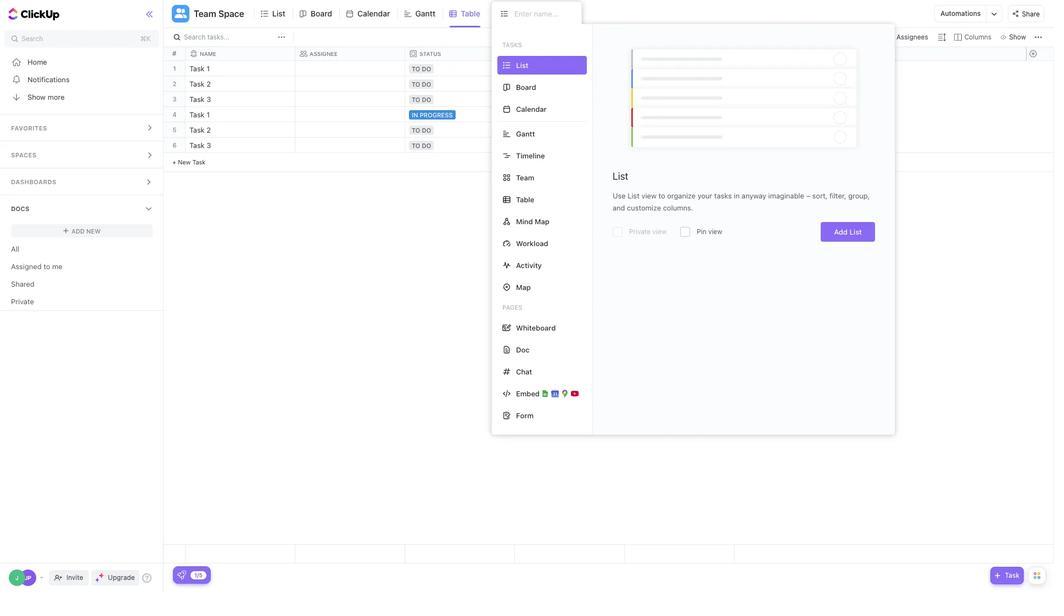 Task type: vqa. For each thing, say whether or not it's contained in the screenshot.
leftmost "Calendar"
yes



Task type: locate. For each thing, give the bounding box(es) containing it.
search left tasks...
[[184, 33, 205, 41]]

task 3 for to do cell for 3rd set priority icon from the bottom
[[189, 95, 211, 104]]

3 inside 1 2 3 4 5 6
[[173, 96, 177, 103]]

‎task
[[189, 64, 205, 73], [189, 80, 205, 88]]

gantt left table link
[[415, 9, 435, 18]]

1 vertical spatial map
[[516, 283, 531, 292]]

0 vertical spatial board
[[311, 9, 332, 18]]

embed
[[516, 389, 540, 398]]

1 vertical spatial ‎task
[[189, 80, 205, 88]]

gantt
[[415, 9, 435, 18], [516, 129, 535, 138]]

team up "search tasks..."
[[194, 9, 216, 19]]

3 for to do cell related to 4th set priority icon from the top of the row group containing ‎task 1
[[207, 141, 211, 150]]

gantt up timeline
[[516, 129, 535, 138]]

3 down ‎task 2
[[207, 95, 211, 104]]

doc
[[516, 346, 530, 354]]

5 do from the top
[[422, 142, 431, 149]]

0 horizontal spatial private
[[11, 297, 34, 306]]

press space to select this row. row containing ‎task 1
[[186, 61, 735, 78]]

list
[[272, 9, 285, 18], [613, 171, 628, 182], [628, 192, 640, 200], [849, 228, 862, 237]]

anyway
[[742, 192, 766, 200]]

3 to do from the top
[[412, 96, 431, 103]]

2
[[207, 80, 211, 88], [173, 80, 176, 87], [207, 126, 211, 134]]

sidebar navigation
[[0, 0, 164, 593]]

showing subtasks button
[[782, 31, 854, 44]]

row group
[[164, 61, 186, 172], [186, 61, 735, 172], [1026, 61, 1053, 172], [1026, 546, 1053, 564]]

team down timeline
[[516, 173, 534, 182]]

search
[[184, 33, 205, 41], [21, 35, 43, 43]]

0 vertical spatial private
[[629, 228, 651, 236]]

task for in progress cell
[[189, 110, 205, 119]]

–
[[806, 192, 810, 200]]

1
[[207, 64, 210, 73], [173, 65, 176, 72], [207, 110, 210, 119]]

1 task 3 from the top
[[189, 95, 211, 104]]

map down activity
[[516, 283, 531, 292]]

task 3
[[189, 95, 211, 104], [189, 141, 211, 150]]

2 ‎task from the top
[[189, 80, 205, 88]]

0 horizontal spatial calendar
[[357, 9, 390, 18]]

table left view dropdown button
[[461, 9, 480, 18]]

4 do from the top
[[422, 127, 431, 134]]

1 horizontal spatial search
[[184, 33, 205, 41]]

‎task for ‎task 2
[[189, 80, 205, 88]]

1 vertical spatial calendar
[[516, 105, 547, 113]]

table up mind
[[516, 195, 534, 204]]

new task
[[178, 159, 206, 166]]

view down customize
[[652, 228, 667, 236]]

in inside 'use list view to organize your tasks in anyway imaginable – sort, filter, group, and customize columns.'
[[734, 192, 740, 200]]

task 1
[[189, 110, 210, 119]]

list inside 'use list view to organize your tasks in anyway imaginable – sort, filter, group, and customize columns.'
[[628, 192, 640, 200]]

pages
[[502, 304, 522, 311]]

private down shared on the top left
[[11, 297, 34, 306]]

tasks
[[502, 41, 522, 48]]

onboarding checklist button image
[[177, 571, 186, 580]]

task 3 down task 2
[[189, 141, 211, 150]]

board
[[311, 9, 332, 18], [516, 83, 536, 91]]

to do cell for 3rd set priority icon from the bottom
[[405, 92, 515, 106]]

team
[[194, 9, 216, 19], [516, 173, 534, 182]]

show
[[27, 93, 46, 101]]

1 horizontal spatial add
[[834, 228, 848, 237]]

show more
[[27, 93, 65, 101]]

1 vertical spatial table
[[516, 195, 534, 204]]

2 set priority element from the top
[[623, 77, 640, 93]]

row group containing 1 2 3 4 5 6
[[164, 61, 186, 172]]

pin
[[697, 228, 706, 236]]

calendar link
[[357, 0, 394, 27]]

assignees button
[[882, 31, 933, 44]]

press space to select this row. row containing task 1
[[186, 107, 735, 124]]

press space to select this row. row containing 3
[[164, 92, 186, 107]]

favorites
[[11, 125, 47, 132]]

add
[[71, 228, 85, 235], [834, 228, 848, 237]]

do
[[422, 65, 431, 72], [422, 81, 431, 88], [422, 96, 431, 103], [422, 127, 431, 134], [422, 142, 431, 149]]

add new
[[71, 228, 101, 235]]

search for search
[[21, 35, 43, 43]]

add list
[[834, 228, 862, 237]]

set priority image for ‎task 1
[[623, 61, 640, 78]]

0 vertical spatial in
[[412, 111, 418, 119]]

mind map
[[516, 217, 549, 226]]

3 up 4
[[173, 96, 177, 103]]

4 to do cell from the top
[[405, 122, 515, 137]]

2 left ‎task 2
[[173, 80, 176, 87]]

to do
[[412, 65, 431, 72], [412, 81, 431, 88], [412, 96, 431, 103], [412, 127, 431, 134], [412, 142, 431, 149]]

1 set priority image from the top
[[623, 77, 640, 93]]

2 do from the top
[[422, 81, 431, 88]]

list up use
[[613, 171, 628, 182]]

1 vertical spatial board
[[516, 83, 536, 91]]

2 to do from the top
[[412, 81, 431, 88]]

me button
[[856, 31, 882, 44]]

list inside list link
[[272, 9, 285, 18]]

view for pin
[[708, 228, 722, 236]]

3 do from the top
[[422, 96, 431, 103]]

task 3 down ‎task 2
[[189, 95, 211, 104]]

2 set priority image from the top
[[623, 108, 640, 124]]

set priority element
[[623, 61, 640, 78], [623, 77, 640, 93], [623, 92, 640, 109], [623, 108, 640, 124], [623, 123, 640, 139], [623, 138, 640, 155]]

1 horizontal spatial calendar
[[516, 105, 547, 113]]

1 horizontal spatial table
[[516, 195, 534, 204]]

2 down ‎task 1
[[207, 80, 211, 88]]

1 vertical spatial gantt
[[516, 129, 535, 138]]

3 down task 2
[[207, 141, 211, 150]]

0 vertical spatial table
[[461, 9, 480, 18]]

list left board link
[[272, 9, 285, 18]]

2 set priority image from the top
[[623, 92, 640, 109]]

4 set priority image from the top
[[623, 138, 640, 155]]

add left "new"
[[71, 228, 85, 235]]

4 set priority element from the top
[[623, 108, 640, 124]]

1 vertical spatial task 3
[[189, 141, 211, 150]]

‎task down ‎task 1
[[189, 80, 205, 88]]

add inside sidebar navigation
[[71, 228, 85, 235]]

0 vertical spatial team
[[194, 9, 216, 19]]

grid containing ‎task 1
[[164, 47, 1054, 564]]

map right mind
[[535, 217, 549, 226]]

2 to do cell from the top
[[405, 76, 515, 91]]

1 horizontal spatial board
[[516, 83, 536, 91]]

0 horizontal spatial search
[[21, 35, 43, 43]]

in right the 'tasks'
[[734, 192, 740, 200]]

0 horizontal spatial board
[[311, 9, 332, 18]]

grid
[[164, 47, 1054, 564]]

assignees
[[896, 33, 928, 41]]

1 set priority image from the top
[[623, 61, 640, 78]]

1 vertical spatial team
[[516, 173, 534, 182]]

pin view
[[697, 228, 722, 236]]

press space to select this row. row containing task 2
[[186, 122, 735, 139]]

press space to select this row. row
[[164, 61, 186, 76], [186, 61, 735, 78], [164, 76, 186, 92], [186, 76, 735, 93], [164, 92, 186, 107], [186, 92, 735, 109], [164, 107, 186, 122], [186, 107, 735, 124], [164, 122, 186, 138], [186, 122, 735, 139], [164, 138, 186, 153], [186, 138, 735, 155], [186, 546, 735, 564]]

‎task up ‎task 2
[[189, 64, 205, 73]]

board down tasks at the left top of page
[[516, 83, 536, 91]]

search inside sidebar navigation
[[21, 35, 43, 43]]

dashboards
[[11, 178, 56, 186]]

‎task 1
[[189, 64, 210, 73]]

view
[[641, 192, 657, 200], [652, 228, 667, 236], [708, 228, 722, 236]]

5 set priority element from the top
[[623, 123, 640, 139]]

2 task 3 from the top
[[189, 141, 211, 150]]

0 vertical spatial ‎task
[[189, 64, 205, 73]]

1 vertical spatial set priority image
[[623, 108, 640, 124]]

6 set priority element from the top
[[623, 138, 640, 155]]

1 do from the top
[[422, 65, 431, 72]]

in left progress
[[412, 111, 418, 119]]

0 horizontal spatial add
[[71, 228, 85, 235]]

do for third set priority icon to do cell
[[422, 127, 431, 134]]

1 vertical spatial private
[[11, 297, 34, 306]]

add for add list
[[834, 228, 848, 237]]

search up home
[[21, 35, 43, 43]]

do for to do cell related to set priority image related to ‎task 1
[[422, 65, 431, 72]]

new
[[178, 159, 191, 166]]

and
[[613, 204, 625, 212]]

2 inside 1 2 3 4 5 6
[[173, 80, 176, 87]]

home link
[[0, 53, 164, 71]]

row
[[186, 47, 735, 61]]

2 down task 1
[[207, 126, 211, 134]]

4
[[173, 111, 177, 118]]

0 horizontal spatial in
[[412, 111, 418, 119]]

1 set priority element from the top
[[623, 61, 640, 78]]

do for to do cell related to 4th set priority icon from the top of the row group containing ‎task 1
[[422, 142, 431, 149]]

use list view to organize your tasks in anyway imaginable – sort, filter, group, and customize columns.
[[613, 192, 870, 212]]

search tasks...
[[184, 33, 230, 41]]

0 vertical spatial calendar
[[357, 9, 390, 18]]

calendar up timeline
[[516, 105, 547, 113]]

3 to do cell from the top
[[405, 92, 515, 106]]

cell
[[295, 61, 405, 76], [515, 61, 625, 76], [295, 76, 405, 91], [515, 76, 625, 91], [295, 92, 405, 106], [515, 92, 625, 106], [295, 107, 405, 122], [515, 107, 625, 122], [295, 122, 405, 137], [515, 122, 625, 137], [295, 138, 405, 153], [515, 138, 625, 153]]

home
[[27, 57, 47, 66]]

1 down #
[[173, 65, 176, 72]]

set priority element for press space to select this row. row containing task 2
[[623, 123, 640, 139]]

row group containing ‎task 1
[[186, 61, 735, 172]]

press space to select this row. row containing 1
[[164, 61, 186, 76]]

private inside sidebar navigation
[[11, 297, 34, 306]]

task
[[189, 95, 205, 104], [189, 110, 205, 119], [189, 126, 205, 134], [189, 141, 205, 150], [192, 159, 206, 166], [1005, 572, 1019, 580]]

1 horizontal spatial team
[[516, 173, 534, 182]]

5
[[173, 126, 177, 133]]

private
[[629, 228, 651, 236], [11, 297, 34, 306]]

team for team
[[516, 173, 534, 182]]

3 for to do cell for 3rd set priority icon from the bottom
[[207, 95, 211, 104]]

1 up ‎task 2
[[207, 64, 210, 73]]

0 vertical spatial map
[[535, 217, 549, 226]]

⌘k
[[140, 35, 151, 43]]

5 to do from the top
[[412, 142, 431, 149]]

view up customize
[[641, 192, 657, 200]]

to do cell for third set priority icon
[[405, 122, 515, 137]]

to do cell
[[405, 61, 515, 76], [405, 76, 515, 91], [405, 92, 515, 106], [405, 122, 515, 137], [405, 138, 515, 153]]

0 vertical spatial set priority image
[[623, 61, 640, 78]]

calendar right board link
[[357, 9, 390, 18]]

set priority element for press space to select this row. row containing ‎task 2
[[623, 77, 640, 93]]

1 horizontal spatial private
[[629, 228, 651, 236]]

view button
[[491, 7, 530, 21]]

table
[[461, 9, 480, 18], [516, 195, 534, 204]]

list right use
[[628, 192, 640, 200]]

to do cell for 4th set priority icon from the top of the row group containing ‎task 1
[[405, 138, 515, 153]]

to do cell for set priority image related to ‎task 1
[[405, 61, 515, 76]]

team inside button
[[194, 9, 216, 19]]

board right list link
[[311, 9, 332, 18]]

1 to do cell from the top
[[405, 61, 515, 76]]

to for third set priority icon
[[412, 127, 420, 134]]

set priority image
[[623, 61, 640, 78], [623, 108, 640, 124]]

task for to do cell for 3rd set priority icon from the bottom
[[189, 95, 205, 104]]

1 ‎task from the top
[[189, 64, 205, 73]]

view right "pin"
[[708, 228, 722, 236]]

share
[[1022, 10, 1040, 18]]

private down customize
[[629, 228, 651, 236]]

sort,
[[812, 192, 827, 200]]

map
[[535, 217, 549, 226], [516, 283, 531, 292]]

add down filter,
[[834, 228, 848, 237]]

0 horizontal spatial team
[[194, 9, 216, 19]]

1 horizontal spatial in
[[734, 192, 740, 200]]

automations button
[[935, 5, 986, 22]]

calendar
[[357, 9, 390, 18], [516, 105, 547, 113]]

5 to do cell from the top
[[405, 138, 515, 153]]

favorites button
[[0, 115, 164, 141]]

set priority image
[[623, 77, 640, 93], [623, 92, 640, 109], [623, 123, 640, 139], [623, 138, 640, 155]]

to inside 'use list view to organize your tasks in anyway imaginable – sort, filter, group, and customize columns.'
[[658, 192, 665, 200]]

1 horizontal spatial map
[[535, 217, 549, 226]]

showing subtasks
[[794, 33, 851, 41]]

mind
[[516, 217, 533, 226]]

3
[[207, 95, 211, 104], [173, 96, 177, 103], [207, 141, 211, 150]]

1 vertical spatial in
[[734, 192, 740, 200]]

add for add new
[[71, 228, 85, 235]]

me
[[52, 262, 62, 271]]

0 vertical spatial gantt
[[415, 9, 435, 18]]

assigned to me
[[11, 262, 62, 271]]

0 vertical spatial task 3
[[189, 95, 211, 104]]

board link
[[311, 0, 337, 27]]

automations
[[941, 9, 981, 18]]

1 up task 2
[[207, 110, 210, 119]]

press space to select this row. row containing 4
[[164, 107, 186, 122]]



Task type: describe. For each thing, give the bounding box(es) containing it.
1 horizontal spatial gantt
[[516, 129, 535, 138]]

‎task 2
[[189, 80, 211, 88]]

more
[[48, 93, 65, 101]]

press space to select this row. row containing 2
[[164, 76, 186, 92]]

tasks
[[714, 192, 732, 200]]

1 2 3 4 5 6
[[173, 65, 177, 149]]

private for private
[[11, 297, 34, 306]]

to for 4th set priority icon from the top of the row group containing ‎task 1
[[412, 142, 420, 149]]

task for third set priority icon to do cell
[[189, 126, 205, 134]]

all
[[11, 245, 19, 253]]

Search tasks... text field
[[184, 30, 275, 45]]

0 horizontal spatial gantt
[[415, 9, 435, 18]]

in progress
[[412, 111, 453, 119]]

private view
[[629, 228, 667, 236]]

to for fourth set priority icon from the bottom of the row group containing ‎task 1
[[412, 81, 420, 88]]

task 3 for to do cell related to 4th set priority icon from the top of the row group containing ‎task 1
[[189, 141, 211, 150]]

list down "group,"
[[849, 228, 862, 237]]

to do cell for fourth set priority icon from the bottom of the row group containing ‎task 1
[[405, 76, 515, 91]]

#
[[172, 49, 176, 58]]

1 for ‎task 1
[[207, 64, 210, 73]]

me
[[868, 33, 878, 41]]

3 set priority image from the top
[[623, 123, 640, 139]]

use
[[613, 192, 626, 200]]

search for search tasks...
[[184, 33, 205, 41]]

press space to select this row. row containing 5
[[164, 122, 186, 138]]

share button
[[1008, 5, 1044, 23]]

customize
[[627, 204, 661, 212]]

filter,
[[829, 192, 846, 200]]

set priority element for press space to select this row. row containing ‎task 1
[[623, 61, 640, 78]]

table link
[[461, 0, 485, 27]]

1 inside 1 2 3 4 5 6
[[173, 65, 176, 72]]

calendar inside 'link'
[[357, 9, 390, 18]]

view inside 'use list view to organize your tasks in anyway imaginable – sort, filter, group, and customize columns.'
[[641, 192, 657, 200]]

chat
[[516, 368, 532, 376]]

1/5
[[194, 572, 203, 579]]

columns.
[[663, 204, 693, 212]]

shared
[[11, 280, 34, 288]]

assigned
[[11, 262, 42, 271]]

4 to do from the top
[[412, 127, 431, 134]]

team space
[[194, 9, 244, 19]]

press space to select this row. row containing 6
[[164, 138, 186, 153]]

tasks...
[[207, 33, 230, 41]]

activity
[[516, 261, 542, 270]]

set priority image for task 1
[[623, 108, 640, 124]]

to for 3rd set priority icon from the bottom
[[412, 96, 420, 103]]

upgrade
[[108, 574, 135, 582]]

list link
[[272, 0, 290, 27]]

workload
[[516, 239, 548, 248]]

gantt link
[[415, 0, 440, 27]]

in progress cell
[[405, 107, 515, 122]]

2 for task
[[207, 126, 211, 134]]

team space button
[[189, 2, 244, 26]]

timeline
[[516, 151, 545, 160]]

your
[[698, 192, 712, 200]]

1 to do from the top
[[412, 65, 431, 72]]

group,
[[848, 192, 870, 200]]

onboarding checklist button element
[[177, 571, 186, 580]]

do for to do cell for 3rd set priority icon from the bottom
[[422, 96, 431, 103]]

subtasks
[[822, 33, 851, 41]]

imaginable
[[768, 192, 804, 200]]

task 2
[[189, 126, 211, 134]]

to for set priority image related to ‎task 1
[[412, 65, 420, 72]]

do for fourth set priority icon from the bottom of the row group containing ‎task 1 to do cell
[[422, 81, 431, 88]]

space
[[218, 9, 244, 19]]

upgrade link
[[91, 571, 139, 586]]

2 for ‎task
[[207, 80, 211, 88]]

view
[[510, 9, 527, 18]]

form
[[516, 411, 534, 420]]

set priority element for press space to select this row. row containing task 1
[[623, 108, 640, 124]]

Enter name... field
[[513, 9, 573, 19]]

invite
[[66, 574, 83, 582]]

to inside sidebar navigation
[[43, 262, 50, 271]]

docs
[[11, 205, 30, 212]]

notifications link
[[0, 71, 164, 88]]

0 horizontal spatial map
[[516, 283, 531, 292]]

0 horizontal spatial table
[[461, 9, 480, 18]]

organize
[[667, 192, 696, 200]]

3 set priority element from the top
[[623, 92, 640, 109]]

notifications
[[27, 75, 70, 84]]

‎task for ‎task 1
[[189, 64, 205, 73]]

in inside cell
[[412, 111, 418, 119]]

whiteboard
[[516, 324, 556, 332]]

press space to select this row. row containing ‎task 2
[[186, 76, 735, 93]]

1 for task 1
[[207, 110, 210, 119]]

task for to do cell related to 4th set priority icon from the top of the row group containing ‎task 1
[[189, 141, 205, 150]]

6
[[173, 142, 177, 149]]

view for private
[[652, 228, 667, 236]]

private for private view
[[629, 228, 651, 236]]

2 for 1
[[173, 80, 176, 87]]

progress
[[420, 111, 453, 119]]

showing
[[794, 33, 820, 41]]

new
[[86, 228, 101, 235]]

team for team space
[[194, 9, 216, 19]]



